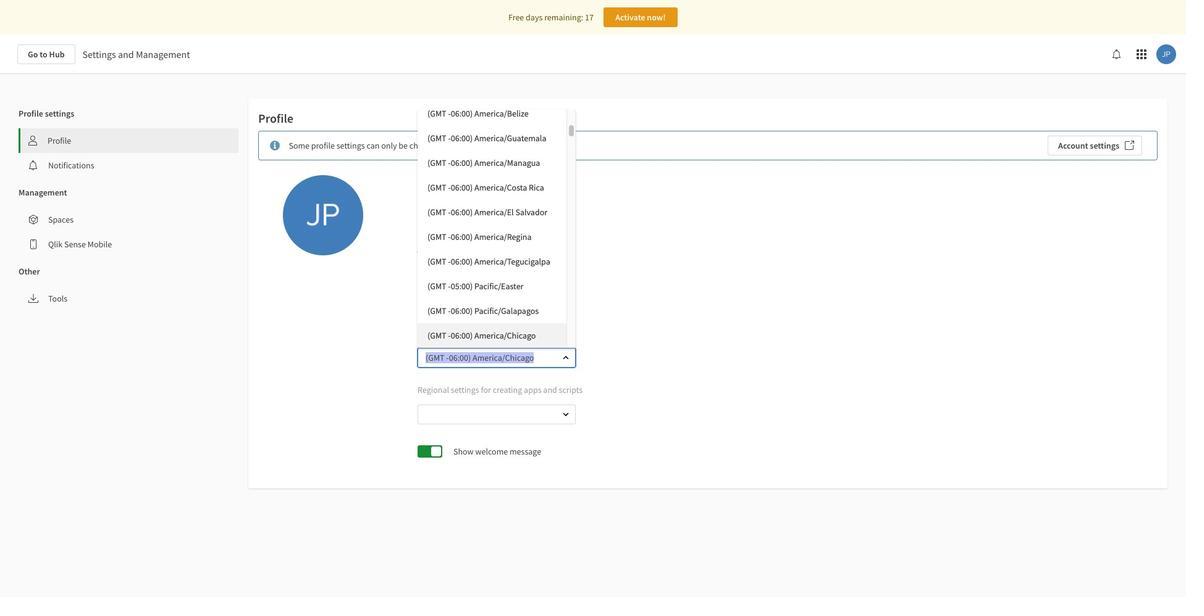 Task type: vqa. For each thing, say whether or not it's contained in the screenshot.
More actions icon in the Updated Nov 16, 2023 link
no



Task type: describe. For each thing, give the bounding box(es) containing it.
1 vertical spatial and
[[543, 385, 557, 396]]

to
[[40, 49, 47, 60]]

creating
[[493, 385, 522, 396]]

(gmt -06:00) america/regina
[[427, 232, 532, 243]]

notifications link
[[19, 153, 238, 178]]

regional
[[418, 385, 449, 396]]

(gmt for (gmt -06:00) america/el salvador
[[427, 207, 446, 218]]

america/belize
[[474, 108, 529, 119]]

preferred language
[[418, 271, 486, 282]]

pacific/easter
[[474, 281, 523, 292]]

- for (gmt -05:00) pacific/easter
[[448, 281, 451, 292]]

zone
[[438, 328, 455, 339]]

settings
[[82, 48, 116, 61]]

apps
[[524, 385, 541, 396]]

only
[[381, 140, 397, 151]]

settings for account settings
[[1090, 140, 1119, 151]]

america/costa
[[474, 182, 527, 193]]

- for (gmt -06:00) pacific/galapagos
[[448, 306, 451, 317]]

(gmt -06:00) america/chicago
[[427, 330, 536, 341]]

america/managua
[[474, 157, 540, 169]]

- for (gmt -06:00) america/belize
[[448, 108, 451, 119]]

james.peterson1902@gmail.com
[[418, 241, 553, 253]]

2 horizontal spatial profile
[[258, 111, 293, 126]]

(gmt for (gmt -06:00) america/chicago
[[427, 330, 446, 341]]

activate now! link
[[603, 7, 678, 27]]

(gmt -06:00) america/el salvador
[[427, 207, 547, 218]]

james peterson image
[[1156, 44, 1176, 64]]

qlik
[[48, 239, 63, 250]]

spaces
[[48, 214, 74, 225]]

for
[[481, 385, 491, 396]]

language
[[453, 271, 486, 282]]

now!
[[647, 12, 666, 23]]

tools link
[[19, 287, 238, 311]]

your
[[451, 140, 467, 151]]

(gmt -06:00) america/managua
[[427, 157, 540, 169]]

in
[[442, 140, 449, 151]]

(gmt for (gmt -06:00) america/managua
[[427, 157, 446, 169]]

scripts
[[559, 385, 583, 396]]

profile settings
[[19, 108, 74, 119]]

0 vertical spatial and
[[118, 48, 134, 61]]

2 account from the left
[[1058, 140, 1088, 151]]

- for (gmt -06:00) america/costa rica
[[448, 182, 451, 193]]

17
[[585, 12, 594, 23]]

hub
[[49, 49, 65, 60]]

free days remaining: 17
[[508, 12, 594, 23]]

welcome
[[475, 447, 508, 458]]

show
[[453, 447, 474, 458]]

(gmt -06:00) america/tegucigalpa
[[427, 256, 550, 267]]

show welcome message
[[453, 447, 541, 458]]

qlik sense mobile link
[[19, 232, 238, 257]]

- for (gmt -06:00) america/regina
[[448, 232, 451, 243]]

changed
[[409, 140, 440, 151]]

- for (gmt -06:00) america/tegucigalpa
[[448, 256, 451, 267]]

notifications
[[48, 160, 94, 171]]

settings and management
[[82, 48, 190, 61]]

peterson
[[447, 194, 483, 206]]

activate
[[615, 12, 645, 23]]

(gmt -06:00) pacific/galapagos
[[427, 306, 539, 317]]

be
[[399, 140, 408, 151]]

some
[[289, 140, 309, 151]]

(gmt -06:00) america/guatemala
[[427, 133, 546, 144]]

1 horizontal spatial profile
[[48, 135, 71, 146]]

james peterson image
[[283, 175, 363, 256]]

salvador
[[515, 207, 547, 218]]

america/regina
[[474, 232, 532, 243]]

profile
[[311, 140, 335, 151]]

time
[[418, 328, 436, 339]]

sense
[[64, 239, 86, 250]]

- for (gmt -06:00) america/chicago
[[448, 330, 451, 341]]

name james peterson
[[418, 177, 483, 206]]

settings for profile settings
[[45, 108, 74, 119]]

remaining:
[[544, 12, 583, 23]]

mobile
[[88, 239, 112, 250]]

06:00) for america/costa
[[451, 182, 473, 193]]

- for (gmt -06:00) america/guatemala
[[448, 133, 451, 144]]

(gmt -05:00) pacific/easter
[[427, 281, 523, 292]]

close image
[[562, 355, 570, 362]]

06:00) for america/regina
[[451, 232, 473, 243]]

(gmt -06:00) america/costa rica
[[427, 182, 544, 193]]

qlik sense mobile
[[48, 239, 112, 250]]



Task type: locate. For each thing, give the bounding box(es) containing it.
06:00) down (gmt -06:00) pacific/galapagos
[[451, 330, 473, 341]]

settings for regional settings for creating apps and scripts
[[451, 385, 479, 396]]

(gmt for (gmt -06:00) america/belize
[[427, 108, 446, 119]]

account
[[469, 140, 498, 151], [1058, 140, 1088, 151]]

go
[[28, 49, 38, 60]]

and right "apps"
[[543, 385, 557, 396]]

- down in
[[448, 157, 451, 169]]

06:00) right email
[[451, 232, 473, 243]]

time zone
[[418, 328, 455, 339]]

0 horizontal spatial profile
[[19, 108, 43, 119]]

some profile settings can only be changed in your account settings.
[[289, 140, 530, 151]]

8 - from the top
[[448, 281, 451, 292]]

- right email
[[448, 232, 451, 243]]

name
[[418, 177, 439, 188]]

profile
[[19, 108, 43, 119], [258, 111, 293, 126], [48, 135, 71, 146]]

(gmt -06:00) america/belize
[[427, 108, 529, 119]]

free
[[508, 12, 524, 23]]

pacific/galapagos
[[474, 306, 539, 317]]

profile up notifications
[[48, 135, 71, 146]]

(gmt for (gmt -06:00) america/regina
[[427, 232, 446, 243]]

0 horizontal spatial account
[[469, 140, 498, 151]]

and right settings
[[118, 48, 134, 61]]

- up zone
[[448, 306, 451, 317]]

0 horizontal spatial and
[[118, 48, 134, 61]]

06:00) up the your
[[451, 108, 473, 119]]

other
[[19, 266, 40, 277]]

06:00) for pacific/galapagos
[[451, 306, 473, 317]]

open image
[[562, 412, 570, 419]]

settings inside account settings link
[[1090, 140, 1119, 151]]

3 06:00) from the top
[[451, 157, 473, 169]]

list box
[[418, 101, 576, 373]]

activate now!
[[615, 12, 666, 23]]

6 - from the top
[[448, 232, 451, 243]]

(gmt for (gmt -06:00) america/costa rica
[[427, 182, 446, 193]]

email james.peterson1902@gmail.com
[[418, 224, 553, 253]]

4 - from the top
[[448, 182, 451, 193]]

spaces link
[[19, 208, 238, 232]]

06:00) for america/el
[[451, 207, 473, 218]]

06:00) down 05:00) in the top of the page
[[451, 306, 473, 317]]

06:00) down peterson
[[451, 207, 473, 218]]

- right time
[[448, 330, 451, 341]]

None text field
[[419, 348, 552, 368], [419, 405, 552, 425], [419, 348, 552, 368], [419, 405, 552, 425]]

9 06:00) from the top
[[451, 330, 473, 341]]

5 (gmt from the top
[[427, 207, 446, 218]]

profile up some
[[258, 111, 293, 126]]

regional settings for creating apps and scripts
[[418, 385, 583, 396]]

2 (gmt from the top
[[427, 133, 446, 144]]

can
[[367, 140, 380, 151]]

james
[[418, 194, 445, 206]]

- for (gmt -06:00) america/managua
[[448, 157, 451, 169]]

3 - from the top
[[448, 157, 451, 169]]

3 (gmt from the top
[[427, 157, 446, 169]]

- down peterson
[[448, 207, 451, 218]]

1 account from the left
[[469, 140, 498, 151]]

account settings link
[[1048, 136, 1142, 156]]

1 (gmt from the top
[[427, 108, 446, 119]]

- left language on the top left
[[448, 281, 451, 292]]

06:00) up peterson
[[451, 182, 473, 193]]

(gmt for (gmt -05:00) pacific/easter
[[427, 281, 446, 292]]

06:00)
[[451, 108, 473, 119], [451, 133, 473, 144], [451, 157, 473, 169], [451, 182, 473, 193], [451, 207, 473, 218], [451, 232, 473, 243], [451, 256, 473, 267], [451, 306, 473, 317], [451, 330, 473, 341]]

1 horizontal spatial and
[[543, 385, 557, 396]]

1 horizontal spatial account
[[1058, 140, 1088, 151]]

4 06:00) from the top
[[451, 182, 473, 193]]

tools
[[48, 293, 67, 305]]

alert containing some profile settings can only be changed in your account settings.
[[258, 131, 1158, 161]]

06:00) for america/tegucigalpa
[[451, 256, 473, 267]]

go to hub
[[28, 49, 65, 60]]

7 06:00) from the top
[[451, 256, 473, 267]]

-
[[448, 108, 451, 119], [448, 133, 451, 144], [448, 157, 451, 169], [448, 182, 451, 193], [448, 207, 451, 218], [448, 232, 451, 243], [448, 256, 451, 267], [448, 281, 451, 292], [448, 306, 451, 317], [448, 330, 451, 341]]

(gmt for (gmt -06:00) america/guatemala
[[427, 133, 446, 144]]

0 vertical spatial management
[[136, 48, 190, 61]]

- up 'preferred language'
[[448, 256, 451, 267]]

1 06:00) from the top
[[451, 108, 473, 119]]

- up peterson
[[448, 182, 451, 193]]

settings.
[[500, 140, 530, 151]]

alert
[[258, 131, 1158, 161]]

9 (gmt from the top
[[427, 306, 446, 317]]

(gmt for (gmt -06:00) america/tegucigalpa
[[427, 256, 446, 267]]

email
[[418, 224, 438, 235]]

america/tegucigalpa
[[474, 256, 550, 267]]

5 06:00) from the top
[[451, 207, 473, 218]]

settings
[[45, 108, 74, 119], [336, 140, 365, 151], [1090, 140, 1119, 151], [451, 385, 479, 396]]

list box containing (gmt -06:00) america/belize
[[418, 101, 576, 373]]

06:00) up language on the top left
[[451, 256, 473, 267]]

go to hub link
[[17, 44, 75, 64]]

management
[[136, 48, 190, 61], [19, 187, 67, 198]]

america/chicago
[[474, 330, 536, 341]]

1 horizontal spatial management
[[136, 48, 190, 61]]

profile down go at the top left
[[19, 108, 43, 119]]

10 - from the top
[[448, 330, 451, 341]]

8 (gmt from the top
[[427, 281, 446, 292]]

6 06:00) from the top
[[451, 232, 473, 243]]

8 06:00) from the top
[[451, 306, 473, 317]]

6 (gmt from the top
[[427, 232, 446, 243]]

open image
[[562, 298, 570, 305]]

- left the your
[[448, 133, 451, 144]]

0 horizontal spatial management
[[19, 187, 67, 198]]

7 (gmt from the top
[[427, 256, 446, 267]]

06:00) right in
[[451, 133, 473, 144]]

06:00) for america/guatemala
[[451, 133, 473, 144]]

1 - from the top
[[448, 108, 451, 119]]

(gmt
[[427, 108, 446, 119], [427, 133, 446, 144], [427, 157, 446, 169], [427, 182, 446, 193], [427, 207, 446, 218], [427, 232, 446, 243], [427, 256, 446, 267], [427, 281, 446, 292], [427, 306, 446, 317], [427, 330, 446, 341]]

account settings
[[1058, 140, 1119, 151]]

9 - from the top
[[448, 306, 451, 317]]

2 - from the top
[[448, 133, 451, 144]]

days
[[526, 12, 543, 23]]

05:00)
[[451, 281, 473, 292]]

10 (gmt from the top
[[427, 330, 446, 341]]

profile link
[[20, 128, 238, 153]]

7 - from the top
[[448, 256, 451, 267]]

1 vertical spatial management
[[19, 187, 67, 198]]

2 06:00) from the top
[[451, 133, 473, 144]]

06:00) down the your
[[451, 157, 473, 169]]

06:00) for america/chicago
[[451, 330, 473, 341]]

06:00) for america/managua
[[451, 157, 473, 169]]

preferred
[[418, 271, 451, 282]]

and
[[118, 48, 134, 61], [543, 385, 557, 396]]

america/guatemala
[[474, 133, 546, 144]]

america/el
[[474, 207, 514, 218]]

06:00) for america/belize
[[451, 108, 473, 119]]

- for (gmt -06:00) america/el salvador
[[448, 207, 451, 218]]

rica
[[529, 182, 544, 193]]

option
[[418, 348, 566, 373]]

4 (gmt from the top
[[427, 182, 446, 193]]

message
[[510, 447, 541, 458]]

5 - from the top
[[448, 207, 451, 218]]

(gmt for (gmt -06:00) pacific/galapagos
[[427, 306, 446, 317]]

- up in
[[448, 108, 451, 119]]



